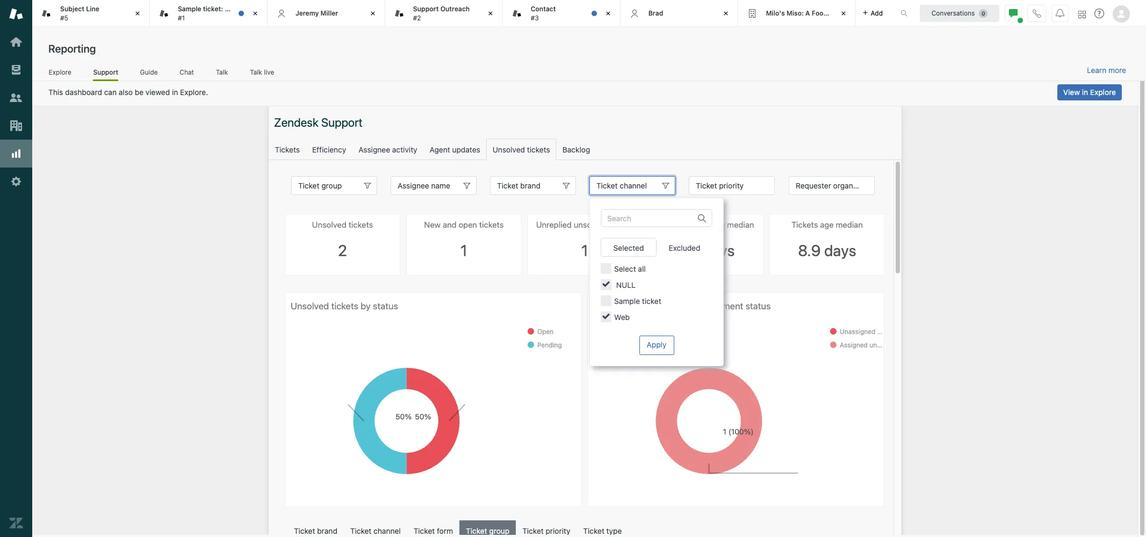 Task type: locate. For each thing, give the bounding box(es) containing it.
also
[[119, 88, 133, 97]]

2 talk from the left
[[250, 68, 262, 76]]

support inside support outreach #2
[[413, 5, 439, 13]]

reporting
[[48, 42, 96, 55]]

explore up this
[[49, 68, 71, 76]]

4 close image from the left
[[838, 8, 849, 19]]

1 vertical spatial explore
[[1091, 88, 1117, 97]]

conversations button
[[920, 5, 1000, 22]]

explore.
[[180, 88, 208, 97]]

2 close image from the left
[[368, 8, 378, 19]]

close image left the #1
[[132, 8, 143, 19]]

live
[[264, 68, 274, 76]]

ticket
[[255, 5, 273, 13]]

talk
[[216, 68, 228, 76], [250, 68, 262, 76]]

#5
[[60, 14, 68, 22]]

#1
[[178, 14, 185, 22]]

close image inside brad tab
[[721, 8, 731, 19]]

0 horizontal spatial talk
[[216, 68, 228, 76]]

in
[[172, 88, 178, 97], [1083, 88, 1089, 97]]

0 horizontal spatial close image
[[132, 8, 143, 19]]

2 horizontal spatial close image
[[721, 8, 731, 19]]

the
[[243, 5, 253, 13]]

dashboard
[[65, 88, 102, 97]]

milo's miso: a foodlez subsidiary
[[766, 9, 873, 17]]

guide link
[[140, 68, 158, 80]]

learn more link
[[1088, 66, 1127, 75]]

foodlez
[[812, 9, 837, 17]]

0 horizontal spatial explore
[[49, 68, 71, 76]]

support
[[413, 5, 439, 13], [93, 68, 118, 76]]

talk link
[[216, 68, 228, 80]]

3 close image from the left
[[721, 8, 731, 19]]

explore
[[49, 68, 71, 76], [1091, 88, 1117, 97]]

close image for jeremy miller
[[368, 8, 378, 19]]

2 close image from the left
[[485, 8, 496, 19]]

view in explore button
[[1058, 84, 1122, 101]]

in right view
[[1083, 88, 1089, 97]]

tab containing support outreach
[[385, 0, 503, 27]]

close image right foodlez
[[838, 8, 849, 19]]

meet
[[225, 5, 241, 13]]

brad tab
[[621, 0, 738, 27]]

jeremy miller tab
[[268, 0, 385, 27]]

subject
[[60, 5, 84, 13]]

1 talk from the left
[[216, 68, 228, 76]]

1 close image from the left
[[250, 8, 261, 19]]

1 vertical spatial support
[[93, 68, 118, 76]]

reporting image
[[9, 147, 23, 161]]

3 tab from the left
[[385, 0, 503, 27]]

3 close image from the left
[[603, 8, 614, 19]]

close image
[[250, 8, 261, 19], [485, 8, 496, 19], [603, 8, 614, 19], [838, 8, 849, 19]]

tab containing contact
[[503, 0, 621, 27]]

tab
[[32, 0, 150, 27], [150, 0, 273, 27], [385, 0, 503, 27], [503, 0, 621, 27]]

milo's
[[766, 9, 785, 17]]

contact
[[531, 5, 556, 13]]

2 in from the left
[[1083, 88, 1089, 97]]

support link
[[93, 68, 118, 81]]

0 horizontal spatial in
[[172, 88, 178, 97]]

explore down learn more link
[[1091, 88, 1117, 97]]

1 in from the left
[[172, 88, 178, 97]]

support for support outreach #2
[[413, 5, 439, 13]]

4 tab from the left
[[503, 0, 621, 27]]

learn
[[1088, 66, 1107, 75]]

0 vertical spatial explore
[[49, 68, 71, 76]]

talk right chat
[[216, 68, 228, 76]]

support up #2 at the left
[[413, 5, 439, 13]]

1 horizontal spatial talk
[[250, 68, 262, 76]]

close image
[[132, 8, 143, 19], [368, 8, 378, 19], [721, 8, 731, 19]]

view in explore
[[1064, 88, 1117, 97]]

support up can
[[93, 68, 118, 76]]

1 horizontal spatial close image
[[368, 8, 378, 19]]

1 horizontal spatial support
[[413, 5, 439, 13]]

viewed
[[146, 88, 170, 97]]

close image right "miller" at the left of page
[[368, 8, 378, 19]]

tab containing subject line
[[32, 0, 150, 27]]

sample ticket: meet the ticket #1
[[178, 5, 273, 22]]

0 horizontal spatial support
[[93, 68, 118, 76]]

close image inside jeremy miller "tab"
[[368, 8, 378, 19]]

close image left brad
[[603, 8, 614, 19]]

chat
[[180, 68, 194, 76]]

1 tab from the left
[[32, 0, 150, 27]]

close image left milo's
[[721, 8, 731, 19]]

main element
[[0, 0, 32, 538]]

1 horizontal spatial in
[[1083, 88, 1089, 97]]

organizations image
[[9, 119, 23, 133]]

1 horizontal spatial explore
[[1091, 88, 1117, 97]]

close image for brad
[[721, 8, 731, 19]]

contact #3
[[531, 5, 556, 22]]

this dashboard can also be viewed in explore.
[[48, 88, 208, 97]]

close image right meet
[[250, 8, 261, 19]]

get help image
[[1095, 9, 1105, 18]]

#2
[[413, 14, 421, 22]]

ticket:
[[203, 5, 223, 13]]

talk left live
[[250, 68, 262, 76]]

close image right outreach
[[485, 8, 496, 19]]

2 tab from the left
[[150, 0, 273, 27]]

explore inside view in explore button
[[1091, 88, 1117, 97]]

miller
[[321, 9, 338, 17]]

subject line #5
[[60, 5, 99, 22]]

a
[[806, 9, 810, 17]]

0 vertical spatial support
[[413, 5, 439, 13]]

guide
[[140, 68, 158, 76]]

talk for talk live
[[250, 68, 262, 76]]

in right viewed
[[172, 88, 178, 97]]



Task type: vqa. For each thing, say whether or not it's contained in the screenshot.
the middle arrow down icon
no



Task type: describe. For each thing, give the bounding box(es) containing it.
add
[[871, 9, 883, 17]]

explore inside explore link
[[49, 68, 71, 76]]

tab containing sample ticket: meet the ticket
[[150, 0, 273, 27]]

jeremy
[[296, 9, 319, 17]]

sample
[[178, 5, 201, 13]]

miso:
[[787, 9, 804, 17]]

can
[[104, 88, 117, 97]]

jeremy miller
[[296, 9, 338, 17]]

1 close image from the left
[[132, 8, 143, 19]]

subsidiary
[[839, 9, 873, 17]]

close image inside milo's miso: a foodlez subsidiary tab
[[838, 8, 849, 19]]

view
[[1064, 88, 1081, 97]]

chat link
[[180, 68, 194, 80]]

admin image
[[9, 175, 23, 189]]

in inside button
[[1083, 88, 1089, 97]]

milo's miso: a foodlez subsidiary tab
[[738, 0, 873, 27]]

notifications image
[[1056, 9, 1065, 17]]

more
[[1109, 66, 1127, 75]]

zendesk image
[[9, 517, 23, 531]]

add button
[[856, 0, 890, 26]]

this
[[48, 88, 63, 97]]

support for support
[[93, 68, 118, 76]]

support outreach #2
[[413, 5, 470, 22]]

#3
[[531, 14, 539, 22]]

line
[[86, 5, 99, 13]]

tabs tab list
[[32, 0, 890, 27]]

get started image
[[9, 35, 23, 49]]

views image
[[9, 63, 23, 77]]

be
[[135, 88, 144, 97]]

button displays agent's chat status as online. image
[[1010, 9, 1018, 17]]

brad
[[649, 9, 664, 17]]

talk live link
[[250, 68, 275, 80]]

zendesk support image
[[9, 7, 23, 21]]

customers image
[[9, 91, 23, 105]]

outreach
[[441, 5, 470, 13]]

conversations
[[932, 9, 975, 17]]

learn more
[[1088, 66, 1127, 75]]

zendesk products image
[[1079, 10, 1086, 18]]

talk live
[[250, 68, 274, 76]]

explore link
[[48, 68, 72, 80]]

talk for talk
[[216, 68, 228, 76]]



